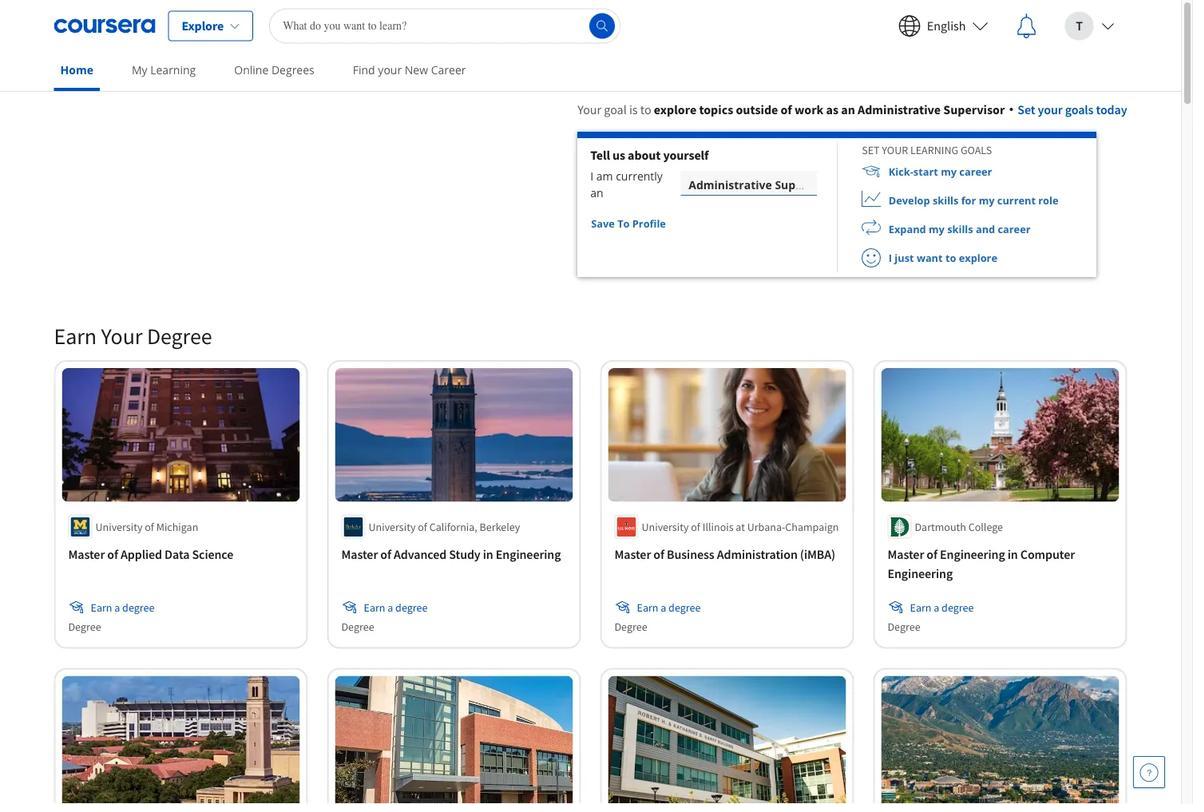Task type: locate. For each thing, give the bounding box(es) containing it.
learning
[[150, 62, 196, 77]]

4 a from the left
[[934, 601, 940, 615]]

currently
[[616, 168, 663, 183]]

set inside 'dropdown button'
[[1018, 101, 1036, 117]]

master left advanced
[[342, 547, 378, 563]]

1 degree from the left
[[122, 601, 154, 615]]

a for applied
[[114, 601, 120, 615]]

university for business
[[642, 520, 689, 534]]

kick-start my career button
[[838, 157, 993, 186]]

degree for engineering
[[942, 601, 974, 615]]

0 horizontal spatial an
[[591, 185, 604, 200]]

administrative
[[858, 101, 941, 117], [689, 177, 772, 192]]

career right and
[[998, 222, 1031, 236]]

2 master from the left
[[342, 547, 378, 563]]

0 horizontal spatial to
[[641, 101, 652, 117]]

earn a degree down business
[[637, 601, 701, 615]]

my right the start
[[941, 165, 957, 179]]

3 university from the left
[[642, 520, 689, 534]]

earn your degree main content
[[0, 81, 1182, 805]]

to inside button
[[946, 251, 957, 265]]

1 vertical spatial goals
[[961, 143, 993, 157]]

earn a degree for advanced
[[364, 601, 428, 615]]

applied
[[121, 547, 162, 563]]

in inside master of engineering in computer engineering
[[1008, 547, 1018, 563]]

0 vertical spatial skills
[[933, 193, 959, 207]]

4 degree from the left
[[942, 601, 974, 615]]

your right find
[[378, 62, 402, 77]]

i just want to explore
[[889, 251, 998, 265]]

of for master of business administration (imba)
[[654, 547, 665, 563]]

explore down and
[[959, 251, 998, 265]]

save to profile
[[591, 217, 666, 230]]

expand my skills and career button
[[838, 215, 1031, 244]]

of left michigan
[[145, 520, 154, 534]]

1 in from the left
[[483, 547, 494, 563]]

1 vertical spatial your
[[1038, 101, 1063, 117]]

engineering down berkeley
[[496, 547, 561, 563]]

2 earn a degree from the left
[[364, 601, 428, 615]]

0 vertical spatial administrative
[[858, 101, 941, 117]]

of for university of michigan
[[145, 520, 154, 534]]

my
[[132, 62, 147, 77]]

degree down advanced
[[396, 601, 428, 615]]

administrative down yourself
[[689, 177, 772, 192]]

0 vertical spatial your
[[378, 62, 402, 77]]

degree for advanced
[[396, 601, 428, 615]]

graduation cap image
[[862, 162, 881, 181]]

business
[[667, 547, 715, 563]]

1 horizontal spatial i
[[889, 251, 892, 265]]

my right the expand
[[929, 222, 945, 236]]

as
[[827, 101, 839, 117]]

master of applied data science link
[[68, 545, 294, 565]]

to for is
[[641, 101, 652, 117]]

t
[[1076, 18, 1083, 34]]

i inside button
[[889, 251, 892, 265]]

master of engineering in computer engineering
[[888, 547, 1075, 582]]

1 horizontal spatial career
[[998, 222, 1031, 236]]

1 horizontal spatial goals
[[1066, 101, 1094, 117]]

engineering down dartmouth
[[888, 566, 953, 582]]

supervisor up the learning
[[944, 101, 1005, 117]]

1 vertical spatial to
[[946, 251, 957, 265]]

university of california, berkeley
[[369, 520, 520, 534]]

4 master from the left
[[888, 547, 925, 563]]

an
[[841, 101, 856, 117], [591, 185, 604, 200]]

of left advanced
[[381, 547, 391, 563]]

degree for applied
[[122, 601, 154, 615]]

degree for master of applied data science
[[68, 620, 101, 634]]

set your goals today button
[[1010, 100, 1128, 119]]

home link
[[54, 52, 100, 91]]

tell us about yourself
[[591, 147, 709, 163]]

1 horizontal spatial to
[[946, 251, 957, 265]]

in left computer
[[1008, 547, 1018, 563]]

supervisor left 'graduation cap' image
[[775, 177, 835, 192]]

explore inside button
[[959, 251, 998, 265]]

0 horizontal spatial i
[[591, 168, 594, 183]]

explore left topics
[[654, 101, 697, 117]]

role
[[1039, 193, 1059, 207]]

my
[[941, 165, 957, 179], [979, 193, 995, 207], [929, 222, 945, 236]]

master left business
[[615, 547, 651, 563]]

your up kick-
[[882, 143, 908, 157]]

administrative up set your learning goals
[[858, 101, 941, 117]]

3 degree from the left
[[669, 601, 701, 615]]

university up applied
[[95, 520, 143, 534]]

0 vertical spatial i
[[591, 168, 594, 183]]

skills left and
[[948, 222, 974, 236]]

master of engineering in computer engineering link
[[888, 545, 1113, 584]]

master down dartmouth
[[888, 547, 925, 563]]

an right the as
[[841, 101, 856, 117]]

develop
[[889, 193, 930, 207]]

1 vertical spatial my
[[979, 193, 995, 207]]

is
[[629, 101, 638, 117]]

career
[[960, 165, 993, 179], [998, 222, 1031, 236]]

of for master of engineering in computer engineering
[[927, 547, 938, 563]]

1 a from the left
[[114, 601, 120, 615]]

earn a degree
[[91, 601, 154, 615], [364, 601, 428, 615], [637, 601, 701, 615], [910, 601, 974, 615]]

master for master of advanced study in engineering
[[342, 547, 378, 563]]

your
[[578, 101, 602, 117], [101, 322, 143, 350]]

about
[[628, 147, 661, 163]]

start
[[914, 165, 939, 179]]

your for learning
[[882, 143, 908, 157]]

in right study
[[483, 547, 494, 563]]

1 horizontal spatial set
[[1018, 101, 1036, 117]]

skills
[[933, 193, 959, 207], [948, 222, 974, 236]]

master of business administration (imba)
[[615, 547, 836, 563]]

2 degree from the left
[[396, 601, 428, 615]]

2 in from the left
[[1008, 547, 1018, 563]]

degree down applied
[[122, 601, 154, 615]]

1 earn a degree from the left
[[91, 601, 154, 615]]

3 a from the left
[[661, 601, 667, 615]]

of left illinois
[[691, 520, 701, 534]]

to right want
[[946, 251, 957, 265]]

1 horizontal spatial in
[[1008, 547, 1018, 563]]

of down dartmouth
[[927, 547, 938, 563]]

1 vertical spatial set
[[862, 143, 880, 157]]

1 horizontal spatial your
[[578, 101, 602, 117]]

us
[[613, 147, 626, 163]]

0 horizontal spatial your
[[378, 62, 402, 77]]

degree down master of engineering in computer engineering
[[942, 601, 974, 615]]

of for master of applied data science
[[107, 547, 118, 563]]

of inside master of engineering in computer engineering
[[927, 547, 938, 563]]

of up advanced
[[418, 520, 427, 534]]

0 vertical spatial supervisor
[[944, 101, 1005, 117]]

a for engineering
[[934, 601, 940, 615]]

0 vertical spatial my
[[941, 165, 957, 179]]

earn a degree down applied
[[91, 601, 154, 615]]

master inside master of engineering in computer engineering
[[888, 547, 925, 563]]

of
[[781, 101, 792, 117], [145, 520, 154, 534], [418, 520, 427, 534], [691, 520, 701, 534], [107, 547, 118, 563], [381, 547, 391, 563], [654, 547, 665, 563], [927, 547, 938, 563]]

of left applied
[[107, 547, 118, 563]]

university up business
[[642, 520, 689, 534]]

1 vertical spatial i
[[889, 251, 892, 265]]

2 vertical spatial your
[[882, 143, 908, 157]]

your for goals
[[1038, 101, 1063, 117]]

i inside i am currently an
[[591, 168, 594, 183]]

0 horizontal spatial in
[[483, 547, 494, 563]]

earn a degree down advanced
[[364, 601, 428, 615]]

0 horizontal spatial goals
[[961, 143, 993, 157]]

0 horizontal spatial administrative
[[689, 177, 772, 192]]

set your learning goals
[[862, 143, 993, 157]]

supervisor
[[944, 101, 1005, 117], [775, 177, 835, 192]]

science
[[192, 547, 234, 563]]

work
[[795, 101, 824, 117]]

topics
[[699, 101, 734, 117]]

my right for
[[979, 193, 995, 207]]

goals up kick-start my career
[[961, 143, 993, 157]]

your inside 'dropdown button'
[[1038, 101, 1063, 117]]

university up advanced
[[369, 520, 416, 534]]

master inside master of applied data science link
[[68, 547, 105, 563]]

coursera image
[[54, 13, 155, 39]]

to
[[641, 101, 652, 117], [946, 251, 957, 265]]

goals
[[1066, 101, 1094, 117], [961, 143, 993, 157]]

1 vertical spatial career
[[998, 222, 1031, 236]]

0 vertical spatial set
[[1018, 101, 1036, 117]]

master inside "master of business administration (imba)" link
[[615, 547, 651, 563]]

2 horizontal spatial university
[[642, 520, 689, 534]]

earn a degree down master of engineering in computer engineering
[[910, 601, 974, 615]]

of left business
[[654, 547, 665, 563]]

0 vertical spatial to
[[641, 101, 652, 117]]

kick-start my career
[[889, 165, 993, 179]]

degree down business
[[669, 601, 701, 615]]

3 earn a degree from the left
[[637, 601, 701, 615]]

0 vertical spatial an
[[841, 101, 856, 117]]

0 horizontal spatial your
[[101, 322, 143, 350]]

of for university of california, berkeley
[[418, 520, 427, 534]]

1 vertical spatial supervisor
[[775, 177, 835, 192]]

kick-
[[889, 165, 914, 179]]

1 vertical spatial an
[[591, 185, 604, 200]]

engineering
[[496, 547, 561, 563], [940, 547, 1006, 563], [888, 566, 953, 582]]

i
[[591, 168, 594, 183], [889, 251, 892, 265]]

0 horizontal spatial explore
[[654, 101, 697, 117]]

1 horizontal spatial explore
[[959, 251, 998, 265]]

goals left today on the right
[[1066, 101, 1094, 117]]

your for new
[[378, 62, 402, 77]]

1 horizontal spatial your
[[882, 143, 908, 157]]

your left today on the right
[[1038, 101, 1063, 117]]

expand my skills and career
[[889, 222, 1031, 236]]

1 vertical spatial explore
[[959, 251, 998, 265]]

your
[[378, 62, 402, 77], [1038, 101, 1063, 117], [882, 143, 908, 157]]

degree
[[122, 601, 154, 615], [396, 601, 428, 615], [669, 601, 701, 615], [942, 601, 974, 615]]

1 master from the left
[[68, 547, 105, 563]]

0 vertical spatial goals
[[1066, 101, 1094, 117]]

0 horizontal spatial university
[[95, 520, 143, 534]]

a
[[114, 601, 120, 615], [388, 601, 393, 615], [661, 601, 667, 615], [934, 601, 940, 615]]

2 horizontal spatial your
[[1038, 101, 1063, 117]]

0 horizontal spatial set
[[862, 143, 880, 157]]

at
[[736, 520, 745, 534]]

3 master from the left
[[615, 547, 651, 563]]

skills left for
[[933, 193, 959, 207]]

to right the is
[[641, 101, 652, 117]]

2 vertical spatial my
[[929, 222, 945, 236]]

of for university of illinois at urbana-champaign
[[691, 520, 701, 534]]

degree
[[147, 322, 212, 350], [68, 620, 101, 634], [342, 620, 374, 634], [615, 620, 648, 634], [888, 620, 921, 634]]

master of business administration (imba) link
[[615, 545, 840, 565]]

repeat image
[[862, 220, 881, 239]]

master for master of engineering in computer engineering
[[888, 547, 925, 563]]

online
[[234, 62, 269, 77]]

i left just
[[889, 251, 892, 265]]

engineering for study
[[496, 547, 561, 563]]

0 horizontal spatial career
[[960, 165, 993, 179]]

4 earn a degree from the left
[[910, 601, 974, 615]]

home
[[60, 62, 93, 77]]

explore
[[654, 101, 697, 117], [959, 251, 998, 265]]

dartmouth college
[[915, 520, 1004, 534]]

1 horizontal spatial university
[[369, 520, 416, 534]]

2 university from the left
[[369, 520, 416, 534]]

i left am
[[591, 168, 594, 183]]

2 a from the left
[[388, 601, 393, 615]]

set for set your goals today
[[1018, 101, 1036, 117]]

0 horizontal spatial supervisor
[[775, 177, 835, 192]]

(imba)
[[800, 547, 836, 563]]

earn a degree for business
[[637, 601, 701, 615]]

degree for master of engineering in computer engineering
[[888, 620, 921, 634]]

master left applied
[[68, 547, 105, 563]]

master inside master of advanced study in engineering link
[[342, 547, 378, 563]]

None search field
[[269, 8, 621, 44]]

career up develop skills for my current role
[[960, 165, 993, 179]]

1 vertical spatial your
[[101, 322, 143, 350]]

0 vertical spatial career
[[960, 165, 993, 179]]

0 vertical spatial explore
[[654, 101, 697, 117]]

find your new career link
[[347, 52, 473, 88]]

an down am
[[591, 185, 604, 200]]

1 university from the left
[[95, 520, 143, 534]]

1 horizontal spatial supervisor
[[944, 101, 1005, 117]]



Task type: vqa. For each thing, say whether or not it's contained in the screenshot.


Task type: describe. For each thing, give the bounding box(es) containing it.
tell
[[591, 147, 610, 163]]

t button
[[1053, 0, 1128, 52]]

earn for master of engineering in computer engineering
[[910, 601, 932, 615]]

california,
[[430, 520, 478, 534]]

What do you want to learn? text field
[[269, 8, 621, 44]]

advanced
[[394, 547, 447, 563]]

computer
[[1021, 547, 1075, 563]]

an inside i am currently an
[[591, 185, 604, 200]]

today
[[1097, 101, 1128, 117]]

explore
[[182, 18, 224, 34]]

university of michigan
[[95, 520, 198, 534]]

berkeley
[[480, 520, 520, 534]]

new
[[405, 62, 428, 77]]

online degrees
[[234, 62, 315, 77]]

1 horizontal spatial an
[[841, 101, 856, 117]]

save to profile button
[[591, 209, 667, 238]]

goals inside 'dropdown button'
[[1066, 101, 1094, 117]]

master of applied data science
[[68, 547, 234, 563]]

champaign
[[786, 520, 839, 534]]

develop skills for my current role button
[[838, 186, 1059, 215]]

master for master of business administration (imba)
[[615, 547, 651, 563]]

1 vertical spatial skills
[[948, 222, 974, 236]]

career
[[431, 62, 466, 77]]

set for set your learning goals
[[862, 143, 880, 157]]

profile
[[633, 217, 666, 230]]

develop skills for my current role
[[889, 193, 1059, 207]]

earn for master of applied data science
[[91, 601, 112, 615]]

just
[[895, 251, 914, 265]]

am
[[597, 168, 613, 183]]

a for business
[[661, 601, 667, 615]]

english
[[927, 18, 966, 34]]

engineering down 'college' on the bottom of the page
[[940, 547, 1006, 563]]

earn your degree
[[54, 322, 212, 350]]

for
[[962, 193, 977, 207]]

of left work
[[781, 101, 792, 117]]

yourself
[[663, 147, 709, 163]]

university for advanced
[[369, 520, 416, 534]]

administration
[[717, 547, 798, 563]]

smile image
[[862, 248, 881, 268]]

data
[[165, 547, 190, 563]]

dartmouth
[[915, 520, 967, 534]]

university of illinois at urbana-champaign
[[642, 520, 839, 534]]

michigan
[[156, 520, 198, 534]]

urbana-
[[748, 520, 786, 534]]

earn a degree for engineering
[[910, 601, 974, 615]]

1 vertical spatial administrative
[[689, 177, 772, 192]]

study
[[449, 547, 481, 563]]

degree for master of business administration (imba)
[[615, 620, 648, 634]]

of for master of advanced study in engineering
[[381, 547, 391, 563]]

illinois
[[703, 520, 734, 534]]

explore for is
[[654, 101, 697, 117]]

1 horizontal spatial administrative
[[858, 101, 941, 117]]

i am currently an
[[591, 168, 663, 200]]

current
[[998, 193, 1036, 207]]

0 vertical spatial your
[[578, 101, 602, 117]]

and
[[976, 222, 996, 236]]

master for master of applied data science
[[68, 547, 105, 563]]

find your new career
[[353, 62, 466, 77]]

expand
[[889, 222, 927, 236]]

college
[[969, 520, 1004, 534]]

online degrees link
[[228, 52, 321, 88]]

outside
[[736, 101, 778, 117]]

engineering for in
[[888, 566, 953, 582]]

explore for want
[[959, 251, 998, 265]]

earn your degree collection element
[[44, 296, 1137, 805]]

explore button
[[168, 11, 253, 41]]

i for i just want to explore
[[889, 251, 892, 265]]

i for i am currently an
[[591, 168, 594, 183]]

my learning link
[[125, 52, 202, 88]]

master of advanced study in engineering
[[342, 547, 561, 563]]

to for want
[[946, 251, 957, 265]]

i just want to explore button
[[838, 244, 998, 272]]

degree for master of advanced study in engineering
[[342, 620, 374, 634]]

earn for master of advanced study in engineering
[[364, 601, 385, 615]]

administrative supervisor
[[689, 177, 835, 192]]

line chart image
[[862, 191, 881, 210]]

set your goals today
[[1018, 101, 1128, 117]]

to
[[618, 217, 630, 230]]

master of advanced study in engineering link
[[342, 545, 567, 565]]

your goal is to explore topics outside of work as an administrative supervisor
[[578, 101, 1005, 117]]

want
[[917, 251, 943, 265]]

find
[[353, 62, 375, 77]]

save
[[591, 217, 615, 230]]

goal
[[604, 101, 627, 117]]

earn for master of business administration (imba)
[[637, 601, 659, 615]]

earn a degree for applied
[[91, 601, 154, 615]]

university for applied
[[95, 520, 143, 534]]

degree for business
[[669, 601, 701, 615]]

help center image
[[1140, 763, 1159, 782]]

my learning
[[132, 62, 196, 77]]

learning
[[911, 143, 959, 157]]

degrees
[[272, 62, 315, 77]]

a for advanced
[[388, 601, 393, 615]]

english button
[[886, 0, 1001, 52]]



